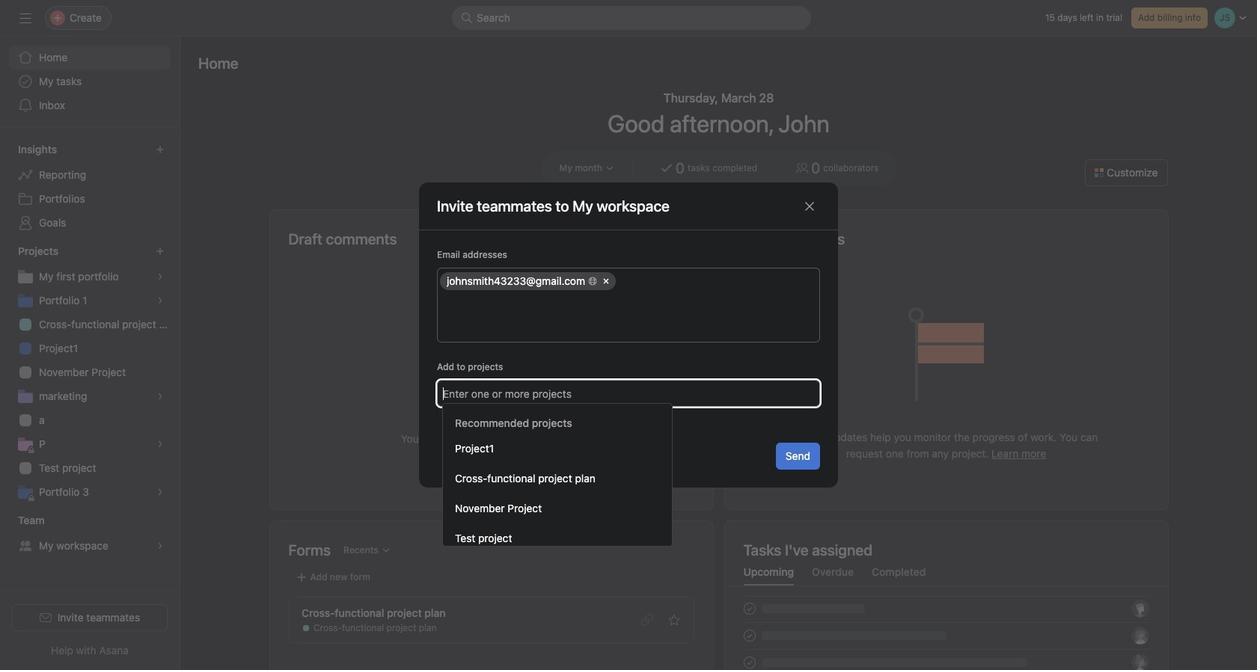 Task type: describe. For each thing, give the bounding box(es) containing it.
close this dialog image
[[804, 200, 816, 212]]

1 cell from the left
[[440, 272, 616, 290]]

2 cell from the left
[[618, 272, 815, 290]]

add to favorites image
[[668, 615, 680, 626]]

Enter one or more projects text field
[[443, 385, 812, 403]]

teams element
[[0, 507, 180, 561]]



Task type: vqa. For each thing, say whether or not it's contained in the screenshot.
cell
yes



Task type: locate. For each thing, give the bounding box(es) containing it.
cell
[[440, 272, 616, 290], [618, 272, 815, 290]]

list box
[[452, 6, 811, 30]]

global element
[[0, 37, 180, 126]]

projects element
[[0, 238, 180, 507]]

row
[[438, 269, 820, 294]]

copy form link image
[[641, 615, 653, 626]]

1 horizontal spatial cell
[[618, 272, 815, 290]]

prominent image
[[461, 12, 473, 24]]

0 horizontal spatial cell
[[440, 272, 616, 290]]

insights element
[[0, 136, 180, 238]]

dialog
[[419, 183, 838, 488]]

hide sidebar image
[[19, 12, 31, 24]]



